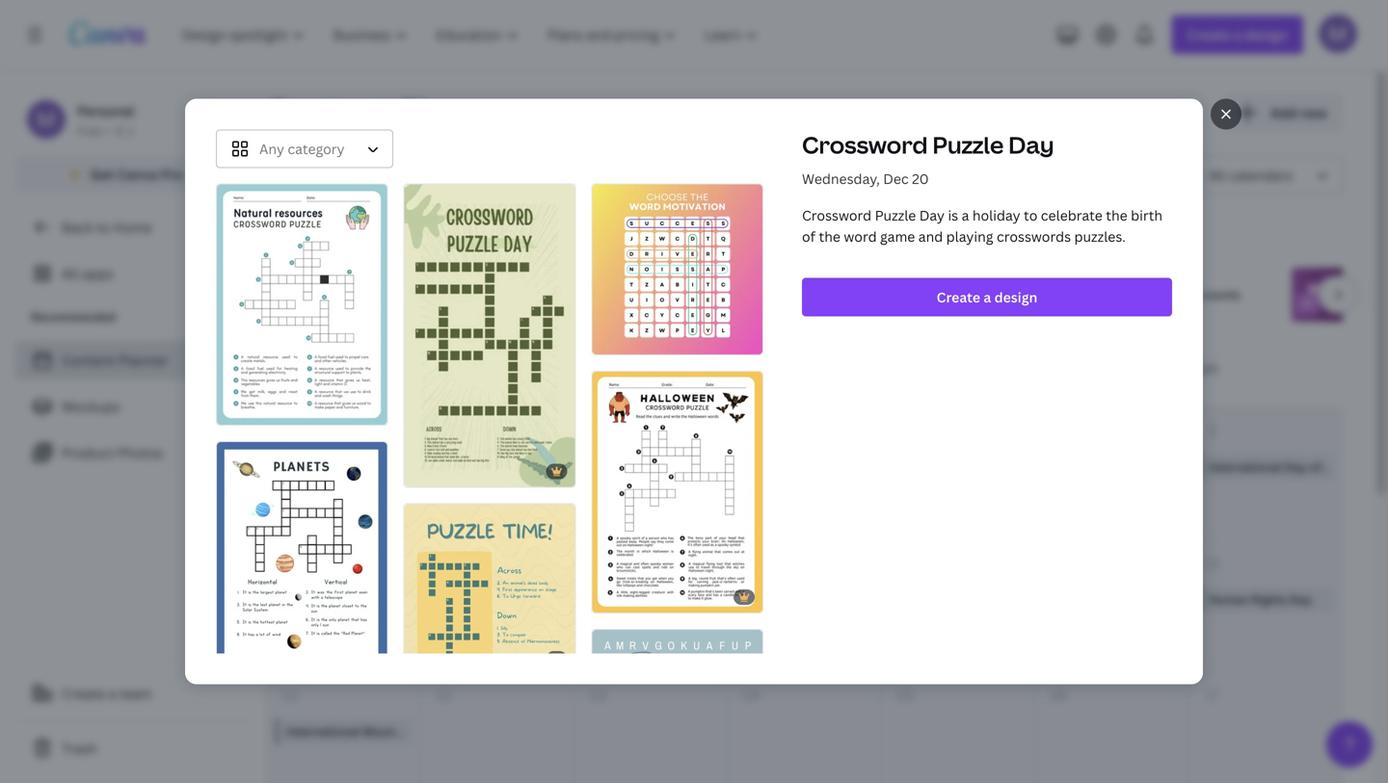 Task type: describe. For each thing, give the bounding box(es) containing it.
cookie
[[286, 592, 325, 608]]

•
[[105, 123, 110, 139]]

list containing content planner
[[15, 341, 251, 472]]

row containing cookie day
[[267, 540, 1342, 673]]

apps
[[82, 265, 113, 283]]

tuesday column header
[[420, 330, 574, 407]]

category
[[288, 140, 345, 158]]

design
[[995, 288, 1038, 307]]

crossword for crossword puzzle day is a holiday to celebrate the birth of the word game and playing crosswords puzzles.
[[802, 206, 872, 225]]

day for international mountain day
[[420, 724, 441, 740]]

recommended
[[31, 309, 116, 325]]

birth
[[1131, 206, 1163, 225]]

learn and play
[[289, 225, 414, 249]]

add event to calendar
[[594, 287, 718, 303]]

team
[[119, 685, 152, 703]]

cyber monday
[[286, 459, 368, 475]]

puzzles.
[[1074, 228, 1126, 246]]

0 vertical spatial event
[[620, 287, 652, 303]]

game
[[880, 228, 915, 246]]

thu
[[729, 358, 757, 378]]

science planets crossword worksheet activity in simple style blue image
[[217, 443, 387, 663]]

mountain
[[363, 724, 417, 740]]

holiday
[[973, 206, 1021, 225]]

halloween crossword puzzle in colorful playful style image
[[592, 372, 763, 613]]

pastel green simple minimalist abstract crossword puzzle day instagram story image
[[405, 185, 575, 488]]

design for crossword puzzle day trending event
[[339, 269, 460, 324]]

1 vertical spatial the
[[819, 228, 841, 246]]

crossword inside design for crossword puzzle day trending event
[[400, 269, 460, 285]]

trending
[[339, 308, 388, 324]]

international mountain day button
[[275, 719, 441, 746]]

yellow simple minimalist puzzle time instagram post image
[[405, 505, 575, 675]]

puzzle for crossword puzzle day is a holiday to celebrate the birth of the word game and playing crosswords puzzles.
[[875, 206, 916, 225]]

get canva pro button
[[15, 156, 251, 193]]

to inside crossword puzzle day is a holiday to celebrate the birth of the word game and playing crosswords puzzles.
[[1024, 206, 1038, 225]]

crossword puzzle day wednesday, dec 20
[[802, 129, 1054, 188]]

thursday column header
[[728, 330, 881, 407]]

create a design
[[937, 288, 1038, 307]]

connect
[[1103, 287, 1151, 303]]

connect social accounts
[[1103, 287, 1241, 303]]

product
[[62, 444, 114, 462]]

event inside design for crossword puzzle day trending event
[[391, 308, 423, 324]]

all apps link
[[15, 255, 251, 293]]

instagram
[[910, 287, 966, 303]]

day for human rights day
[[1290, 592, 1312, 608]]

cyber monday button
[[275, 454, 412, 481]]

back to home
[[62, 218, 152, 237]]

and inside 'button'
[[342, 225, 374, 249]]

crossword puzzle day is a holiday to celebrate the birth of the word game and playing crosswords puzzles.
[[802, 206, 1163, 246]]

top level navigation element
[[170, 15, 775, 54]]

wednesday column header
[[574, 330, 728, 407]]

today button
[[266, 156, 343, 195]]

trash link
[[15, 730, 251, 768]]

learn
[[289, 225, 338, 249]]

content planner link
[[15, 341, 251, 380]]

1 horizontal spatial content
[[266, 92, 393, 134]]

free •
[[77, 123, 110, 139]]

sunday column header
[[1189, 330, 1343, 407]]

1
[[128, 123, 134, 139]]

play
[[378, 225, 414, 249]]

1 vertical spatial content planner
[[62, 351, 169, 370]]

mockups link
[[15, 388, 251, 426]]

create a team button
[[15, 675, 251, 713]]

photos
[[117, 444, 163, 462]]

a for create a design
[[984, 288, 991, 307]]

monday column header
[[266, 330, 420, 407]]

Category button
[[216, 130, 393, 168]]

2023
[[576, 160, 633, 191]]

0 horizontal spatial to
[[96, 218, 110, 237]]

new
[[1301, 104, 1328, 122]]

a inside crossword puzzle day is a holiday to celebrate the birth of the word game and playing crosswords puzzles.
[[962, 206, 969, 225]]

social
[[1153, 287, 1186, 303]]

add for add event to calendar
[[594, 287, 617, 303]]

an
[[893, 287, 907, 303]]

add new
[[1271, 104, 1328, 122]]

colorful gradient motivational crossword puzzle instagram post image
[[592, 185, 763, 355]]

product photos link
[[15, 434, 251, 472]]

mockups
[[62, 398, 120, 416]]



Task type: locate. For each thing, give the bounding box(es) containing it.
planner inside content planner link
[[118, 351, 169, 370]]

day right cookie
[[328, 592, 350, 608]]

content planner up 'category'
[[266, 92, 518, 134]]

add
[[1271, 104, 1297, 122], [594, 287, 617, 303]]

1 horizontal spatial and
[[919, 228, 943, 246]]

add for add new
[[1271, 104, 1297, 122]]

a inside button
[[108, 685, 116, 703]]

event left calendar
[[620, 287, 652, 303]]

international
[[286, 724, 360, 740]]

and right game
[[919, 228, 943, 246]]

cookie day button
[[275, 586, 412, 613]]

day inside design for crossword puzzle day trending event
[[378, 289, 400, 305]]

0 horizontal spatial create
[[62, 685, 105, 703]]

0 vertical spatial crossword
[[802, 129, 928, 161]]

playing
[[946, 228, 994, 246]]

add new button
[[1224, 94, 1343, 132]]

crossword
[[802, 129, 928, 161], [802, 206, 872, 225], [400, 269, 460, 285]]

word
[[844, 228, 877, 246]]

create a design button
[[802, 278, 1172, 317]]

free
[[77, 123, 101, 139]]

1 horizontal spatial content planner
[[266, 92, 518, 134]]

puzzle for crossword puzzle day wednesday, dec 20
[[933, 129, 1004, 161]]

day up holiday
[[1009, 129, 1054, 161]]

content planner up mockups link
[[62, 351, 169, 370]]

0 vertical spatial the
[[1106, 206, 1128, 225]]

a left the design
[[984, 288, 991, 307]]

canva
[[117, 165, 158, 184]]

mon
[[267, 358, 300, 378]]

0 horizontal spatial content planner
[[62, 351, 169, 370]]

day inside crossword puzzle day is a holiday to celebrate the birth of the word game and playing crosswords puzzles.
[[920, 206, 945, 225]]

content planner
[[266, 92, 518, 134], [62, 351, 169, 370]]

planner
[[399, 92, 518, 134], [118, 351, 169, 370]]

any
[[259, 140, 284, 158]]

day left is
[[920, 206, 945, 225]]

a
[[962, 206, 969, 225], [984, 288, 991, 307], [108, 685, 116, 703]]

publish
[[848, 287, 890, 303]]

1 horizontal spatial add
[[1271, 104, 1297, 122]]

1 horizontal spatial the
[[1106, 206, 1128, 225]]

0 vertical spatial planner
[[399, 92, 518, 134]]

day right rights on the right
[[1290, 592, 1312, 608]]

publish an instagram post
[[848, 287, 994, 303]]

1 vertical spatial content
[[62, 351, 115, 370]]

personal
[[77, 102, 134, 120]]

create for create a team
[[62, 685, 105, 703]]

1 vertical spatial puzzle
[[875, 206, 916, 225]]

pro
[[161, 165, 184, 184]]

content up 'category'
[[266, 92, 393, 134]]

puzzle inside crossword puzzle day is a holiday to celebrate the birth of the word game and playing crosswords puzzles.
[[875, 206, 916, 225]]

puzzle inside crossword puzzle day wednesday, dec 20
[[933, 129, 1004, 161]]

and
[[342, 225, 374, 249], [919, 228, 943, 246]]

day for crossword puzzle day is a holiday to celebrate the birth of the word game and playing crosswords puzzles.
[[920, 206, 945, 225]]

0 vertical spatial add
[[1271, 104, 1297, 122]]

create a team
[[62, 685, 152, 703]]

international mountain day row
[[267, 673, 1342, 784]]

create inside dropdown button
[[937, 288, 981, 307]]

accounts
[[1189, 287, 1241, 303]]

2 vertical spatial crossword
[[400, 269, 460, 285]]

the
[[1106, 206, 1128, 225], [819, 228, 841, 246]]

add inside button
[[1271, 104, 1297, 122]]

event down the for
[[391, 308, 423, 324]]

day inside human rights day button
[[1290, 592, 1312, 608]]

trash
[[62, 740, 97, 758]]

content
[[266, 92, 393, 134], [62, 351, 115, 370]]

sun
[[1190, 358, 1219, 378]]

crossword for crossword puzzle day wednesday, dec 20
[[802, 129, 928, 161]]

white light blue natural resources crossword puzzle worksheet image
[[217, 185, 387, 425]]

human rights day
[[1208, 592, 1312, 608]]

cookie day
[[286, 592, 350, 608]]

get canva pro
[[90, 165, 184, 184]]

puzzle up is
[[933, 129, 1004, 161]]

0 vertical spatial content planner
[[266, 92, 518, 134]]

0 horizontal spatial planner
[[118, 351, 169, 370]]

1 vertical spatial a
[[984, 288, 991, 307]]

and inside crossword puzzle day is a holiday to celebrate the birth of the word game and playing crosswords puzzles.
[[919, 228, 943, 246]]

day for crossword puzzle day wednesday, dec 20
[[1009, 129, 1054, 161]]

1 horizontal spatial event
[[620, 287, 652, 303]]

crossword up wednesday, at the top right of the page
[[802, 129, 928, 161]]

add up wed
[[594, 287, 617, 303]]

add left new
[[1271, 104, 1297, 122]]

crossword surprise party invitation image
[[592, 630, 763, 784]]

and left play
[[342, 225, 374, 249]]

1 vertical spatial event
[[391, 308, 423, 324]]

day
[[1009, 129, 1054, 161], [920, 206, 945, 225], [378, 289, 400, 305], [328, 592, 350, 608], [1290, 592, 1312, 608], [420, 724, 441, 740]]

learn and play button
[[258, 218, 1343, 260]]

0 horizontal spatial add
[[594, 287, 617, 303]]

day inside international mountain day "button"
[[420, 724, 441, 740]]

international mountain day
[[286, 724, 441, 740]]

1 horizontal spatial create
[[937, 288, 981, 307]]

crossword right the for
[[400, 269, 460, 285]]

list
[[15, 341, 251, 472]]

0 horizontal spatial content
[[62, 351, 115, 370]]

puzzle down the design
[[339, 289, 375, 305]]

0 horizontal spatial a
[[108, 685, 116, 703]]

day down the for
[[378, 289, 400, 305]]

1 horizontal spatial planner
[[399, 92, 518, 134]]

puzzle inside design for crossword puzzle day trending event
[[339, 289, 375, 305]]

tue
[[421, 358, 448, 378]]

2 horizontal spatial puzzle
[[933, 129, 1004, 161]]

home
[[113, 218, 152, 237]]

cyber
[[286, 459, 320, 475]]

0 horizontal spatial the
[[819, 228, 841, 246]]

planner down top level navigation element
[[399, 92, 518, 134]]

2 horizontal spatial a
[[984, 288, 991, 307]]

a left team
[[108, 685, 116, 703]]

content down recommended
[[62, 351, 115, 370]]

0 vertical spatial a
[[962, 206, 969, 225]]

a right is
[[962, 206, 969, 225]]

2 vertical spatial puzzle
[[339, 289, 375, 305]]

the up puzzles.
[[1106, 206, 1128, 225]]

20
[[912, 170, 929, 188]]

for
[[380, 269, 397, 285]]

back to home link
[[15, 208, 251, 247]]

get
[[90, 165, 114, 184]]

1 horizontal spatial puzzle
[[875, 206, 916, 225]]

row containing mon
[[266, 330, 1343, 407]]

wednesday,
[[802, 170, 880, 188]]

create for create a design
[[937, 288, 981, 307]]

monday
[[323, 459, 368, 475]]

a inside dropdown button
[[984, 288, 991, 307]]

to right the back
[[96, 218, 110, 237]]

is
[[948, 206, 958, 225]]

to left calendar
[[654, 287, 666, 303]]

today
[[285, 166, 324, 185]]

1 vertical spatial add
[[594, 287, 617, 303]]

december
[[451, 160, 572, 191]]

row
[[266, 330, 1343, 407], [267, 540, 1342, 673]]

0 horizontal spatial and
[[342, 225, 374, 249]]

2 vertical spatial a
[[108, 685, 116, 703]]

of
[[802, 228, 816, 246]]

0 vertical spatial content
[[266, 92, 393, 134]]

post
[[969, 287, 994, 303]]

day right mountain
[[420, 724, 441, 740]]

day inside cookie day button
[[328, 592, 350, 608]]

1 vertical spatial create
[[62, 685, 105, 703]]

rights
[[1252, 592, 1287, 608]]

0 vertical spatial puzzle
[[933, 129, 1004, 161]]

to up crosswords
[[1024, 206, 1038, 225]]

design
[[339, 269, 378, 285]]

wed
[[575, 358, 608, 378]]

celebrate
[[1041, 206, 1103, 225]]

0 horizontal spatial event
[[391, 308, 423, 324]]

all apps
[[62, 265, 113, 283]]

0 vertical spatial row
[[266, 330, 1343, 407]]

crossword up word
[[802, 206, 872, 225]]

1 horizontal spatial to
[[654, 287, 666, 303]]

product photos
[[62, 444, 163, 462]]

human rights day button
[[1197, 586, 1334, 613]]

day inside crossword puzzle day wednesday, dec 20
[[1009, 129, 1054, 161]]

calendar
[[669, 287, 718, 303]]

any category
[[259, 140, 345, 158]]

1 horizontal spatial a
[[962, 206, 969, 225]]

a for create a team
[[108, 685, 116, 703]]

puzzle up game
[[875, 206, 916, 225]]

cyber monday row
[[267, 408, 1342, 540]]

back
[[62, 218, 93, 237]]

dec
[[883, 170, 909, 188]]

1 vertical spatial crossword
[[802, 206, 872, 225]]

the right of
[[819, 228, 841, 246]]

december 2023
[[451, 160, 633, 191]]

create inside button
[[62, 685, 105, 703]]

planner up mockups link
[[118, 351, 169, 370]]

human
[[1208, 592, 1249, 608]]

1 vertical spatial planner
[[118, 351, 169, 370]]

0 vertical spatial create
[[937, 288, 981, 307]]

1 vertical spatial row
[[267, 540, 1342, 673]]

crossword inside crossword puzzle day wednesday, dec 20
[[802, 129, 928, 161]]

puzzle
[[933, 129, 1004, 161], [875, 206, 916, 225], [339, 289, 375, 305]]

crossword inside crossword puzzle day is a holiday to celebrate the birth of the word game and playing crosswords puzzles.
[[802, 206, 872, 225]]

crosswords
[[997, 228, 1071, 246]]

2 horizontal spatial to
[[1024, 206, 1038, 225]]

all
[[62, 265, 79, 283]]

0 horizontal spatial puzzle
[[339, 289, 375, 305]]

event
[[620, 287, 652, 303], [391, 308, 423, 324]]



Task type: vqa. For each thing, say whether or not it's contained in the screenshot.
Card, invites & stationery
no



